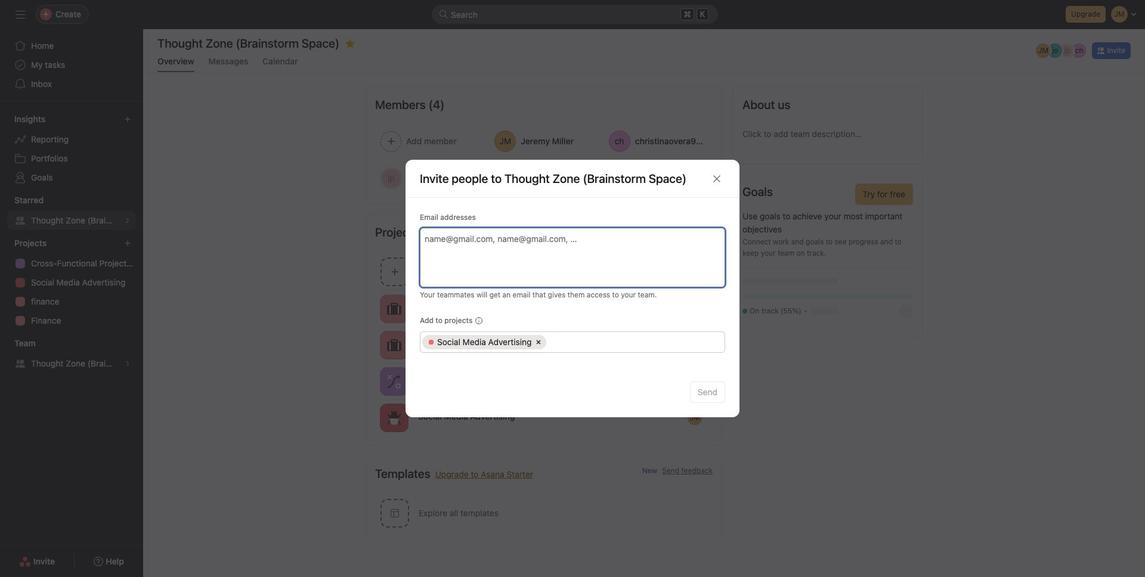 Task type: vqa. For each thing, say whether or not it's contained in the screenshot.
'task' within the Leave task button
no



Task type: describe. For each thing, give the bounding box(es) containing it.
4 list item from the top
[[366, 400, 722, 436]]

1 list item from the top
[[366, 290, 722, 327]]

name@gmail.com, name@gmail.com, … text field
[[425, 231, 719, 246]]

briefcase image for 2nd list item from the top of the page
[[387, 338, 401, 352]]

more information image
[[475, 317, 482, 324]]

2 list item from the top
[[366, 327, 722, 363]]

insights element
[[0, 109, 143, 190]]

global element
[[0, 29, 143, 101]]

projects element
[[0, 233, 143, 333]]

teams element
[[0, 333, 143, 376]]

close this dialog image
[[712, 174, 722, 183]]



Task type: locate. For each thing, give the bounding box(es) containing it.
briefcase image
[[387, 301, 401, 316], [387, 338, 401, 352]]

None text field
[[551, 335, 719, 349]]

dialog
[[406, 160, 740, 417]]

1 briefcase image from the top
[[387, 301, 401, 316]]

starred element
[[0, 190, 143, 233]]

row
[[420, 332, 725, 352]]

0 vertical spatial briefcase image
[[387, 301, 401, 316]]

line_and_symbols image
[[387, 374, 401, 389]]

2 briefcase image from the top
[[387, 338, 401, 352]]

hide sidebar image
[[16, 10, 25, 19]]

cell
[[422, 335, 547, 349]]

prominent image
[[439, 10, 448, 19]]

1 vertical spatial briefcase image
[[387, 338, 401, 352]]

3 list item from the top
[[366, 363, 722, 400]]

briefcase image for 4th list item from the bottom
[[387, 301, 401, 316]]

list item
[[366, 290, 722, 327], [366, 327, 722, 363], [366, 363, 722, 400], [366, 400, 722, 436]]

remove from starred image
[[345, 39, 355, 48]]

bug image
[[387, 411, 401, 425]]



